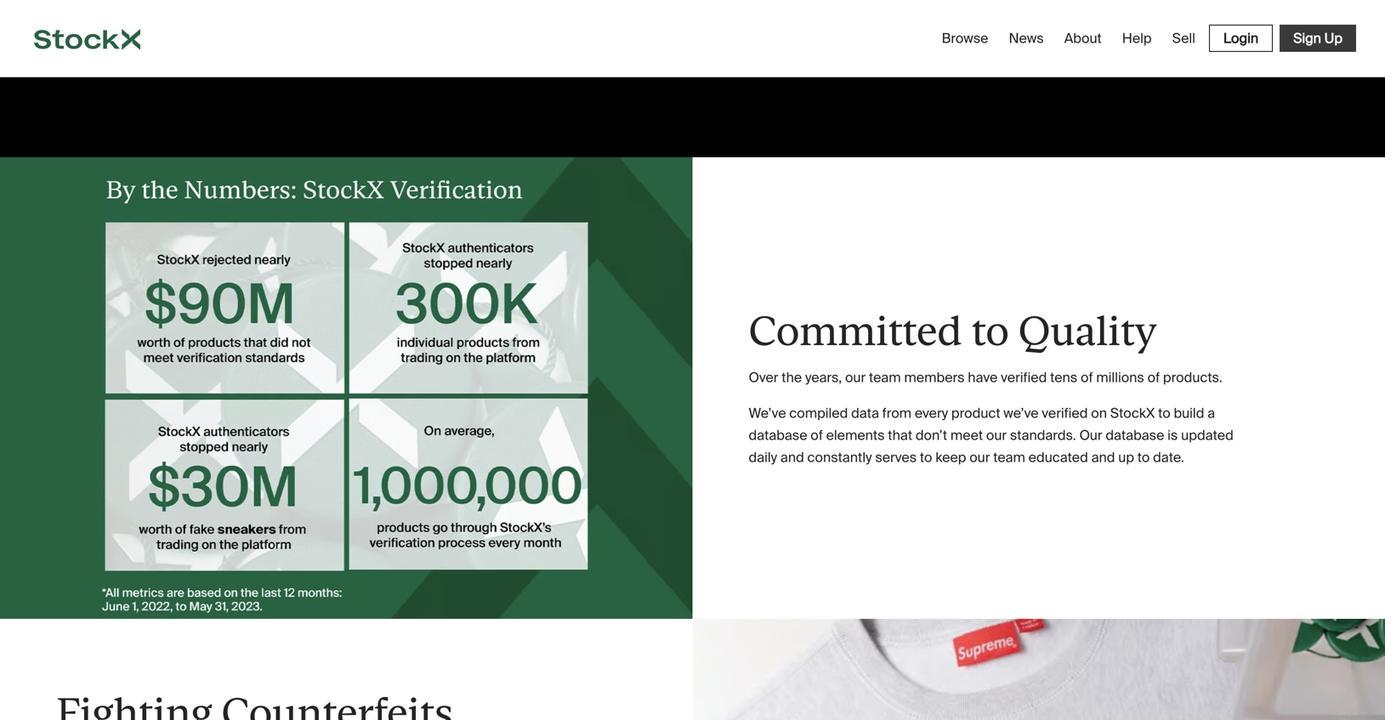 Task type: describe. For each thing, give the bounding box(es) containing it.
daily
[[749, 449, 777, 467]]

1 database from the left
[[749, 427, 808, 445]]

we've
[[749, 405, 786, 422]]

to down don't
[[920, 449, 933, 467]]

build
[[1174, 405, 1205, 422]]

2 vertical spatial our
[[970, 449, 990, 467]]

our
[[1080, 427, 1103, 445]]

every
[[915, 405, 948, 422]]

verified for tens
[[1001, 369, 1047, 387]]

sign up link
[[1280, 25, 1357, 52]]

years,
[[805, 369, 842, 387]]

2 horizontal spatial of
[[1148, 369, 1160, 387]]

browse
[[942, 29, 989, 47]]

2 database from the left
[[1106, 427, 1165, 445]]

on
[[1091, 405, 1107, 422]]

meet
[[951, 427, 983, 445]]

committed
[[749, 308, 962, 354]]

serves
[[876, 449, 917, 467]]

keep
[[936, 449, 967, 467]]

we've
[[1004, 405, 1039, 422]]

2 and from the left
[[1092, 449, 1115, 467]]

have
[[968, 369, 998, 387]]

stockx logo link
[[0, 0, 174, 77]]

sign
[[1294, 29, 1322, 47]]

constantly
[[808, 449, 872, 467]]

up
[[1325, 29, 1343, 47]]

to up the is
[[1159, 405, 1171, 422]]

news
[[1009, 29, 1044, 47]]

to right up
[[1138, 449, 1150, 467]]

team inside the we've compiled data from every product we've verified on stockx to build a database of elements that don't meet our standards. our database is updated daily and constantly serves to keep our team educated and up to date.
[[994, 449, 1026, 467]]

up
[[1119, 449, 1135, 467]]

login
[[1224, 29, 1259, 47]]

is
[[1168, 427, 1178, 445]]

date.
[[1153, 449, 1185, 467]]

news link
[[1002, 23, 1051, 54]]



Task type: vqa. For each thing, say whether or not it's contained in the screenshot.
Jordan in 'Accessories Swatch X Omega Mission To The Moon Supreme Field Waist Bag Jordan Monogram Duffle Bag Marc Jacobs Tote Medium Gucci Ny Yankees Cap'
no



Task type: locate. For each thing, give the bounding box(es) containing it.
browse link
[[935, 23, 996, 54]]

1 and from the left
[[781, 449, 804, 467]]

1 vertical spatial verified
[[1042, 405, 1088, 422]]

and right daily
[[781, 449, 804, 467]]

database down stockx
[[1106, 427, 1165, 445]]

our down meet
[[970, 449, 990, 467]]

database down we've on the bottom right
[[749, 427, 808, 445]]

millions
[[1097, 369, 1145, 387]]

0 horizontal spatial of
[[811, 427, 823, 445]]

standards.
[[1010, 427, 1077, 445]]

to
[[972, 308, 1009, 354], [1159, 405, 1171, 422], [920, 449, 933, 467], [1138, 449, 1150, 467]]

0 horizontal spatial and
[[781, 449, 804, 467]]

educated
[[1029, 449, 1089, 467]]

updated
[[1182, 427, 1234, 445]]

of right millions
[[1148, 369, 1160, 387]]

of
[[1081, 369, 1093, 387], [1148, 369, 1160, 387], [811, 427, 823, 445]]

members
[[904, 369, 965, 387]]

products.
[[1163, 369, 1223, 387]]

help
[[1123, 29, 1152, 47]]

elements
[[826, 427, 885, 445]]

0 horizontal spatial team
[[869, 369, 901, 387]]

that
[[888, 427, 913, 445]]

don't
[[916, 427, 948, 445]]

verified up we've
[[1001, 369, 1047, 387]]

verified inside the we've compiled data from every product we've verified on stockx to build a database of elements that don't meet our standards. our database is updated daily and constantly serves to keep our team educated and up to date.
[[1042, 405, 1088, 422]]

about
[[1065, 29, 1102, 47]]

1 horizontal spatial team
[[994, 449, 1026, 467]]

our right meet
[[987, 427, 1007, 445]]

and
[[781, 449, 804, 467], [1092, 449, 1115, 467]]

of down compiled
[[811, 427, 823, 445]]

0 vertical spatial verified
[[1001, 369, 1047, 387]]

verified for on
[[1042, 405, 1088, 422]]

verified
[[1001, 369, 1047, 387], [1042, 405, 1088, 422]]

over
[[749, 369, 779, 387]]

1 vertical spatial our
[[987, 427, 1007, 445]]

and left up
[[1092, 449, 1115, 467]]

of inside the we've compiled data from every product we've verified on stockx to build a database of elements that don't meet our standards. our database is updated daily and constantly serves to keep our team educated and up to date.
[[811, 427, 823, 445]]

1 horizontal spatial of
[[1081, 369, 1093, 387]]

database
[[749, 427, 808, 445], [1106, 427, 1165, 445]]

our
[[845, 369, 866, 387], [987, 427, 1007, 445], [970, 449, 990, 467]]

about link
[[1058, 23, 1109, 54]]

sell
[[1173, 29, 1196, 47]]

committed to quality
[[749, 308, 1157, 354]]

quality
[[1019, 308, 1157, 354]]

tens
[[1051, 369, 1078, 387]]

help link
[[1116, 23, 1159, 54]]

our right years,
[[845, 369, 866, 387]]

the
[[782, 369, 802, 387]]

from
[[883, 405, 912, 422]]

product
[[952, 405, 1001, 422]]

compiled
[[790, 405, 848, 422]]

stockx logo image
[[34, 29, 140, 50]]

verified up standards.
[[1042, 405, 1088, 422]]

1 vertical spatial team
[[994, 449, 1026, 467]]

0 horizontal spatial database
[[749, 427, 808, 445]]

sell link
[[1166, 23, 1203, 54]]

to up the over the years, our team members have verified tens of millions of products.
[[972, 308, 1009, 354]]

stockx
[[1111, 405, 1155, 422]]

data
[[852, 405, 879, 422]]

team down standards.
[[994, 449, 1026, 467]]

login link
[[1209, 25, 1273, 52]]

team up from
[[869, 369, 901, 387]]

a
[[1208, 405, 1216, 422]]

team
[[869, 369, 901, 387], [994, 449, 1026, 467]]

over the years, our team members have verified tens of millions of products.
[[749, 369, 1223, 387]]

0 vertical spatial team
[[869, 369, 901, 387]]

sign up
[[1294, 29, 1343, 47]]

1 horizontal spatial database
[[1106, 427, 1165, 445]]

we've compiled data from every product we've verified on stockx to build a database of elements that don't meet our standards. our database is updated daily and constantly serves to keep our team educated and up to date.
[[749, 405, 1234, 467]]

of right 'tens'
[[1081, 369, 1093, 387]]

1 horizontal spatial and
[[1092, 449, 1115, 467]]

0 vertical spatial our
[[845, 369, 866, 387]]



